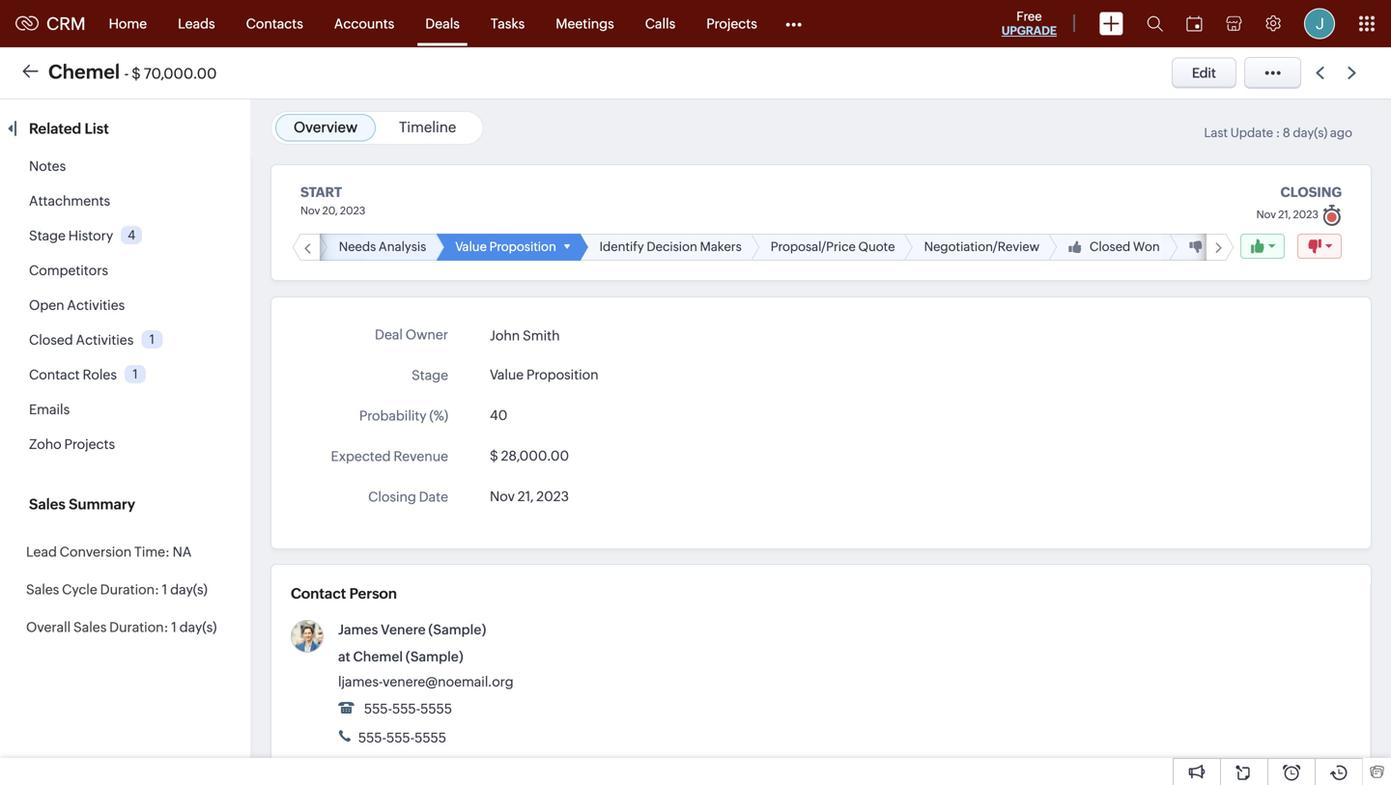 Task type: locate. For each thing, give the bounding box(es) containing it.
sales up lead
[[29, 496, 66, 513]]

proposal/price quote
[[771, 240, 895, 254]]

1 vertical spatial proposition
[[527, 367, 599, 383]]

needs analysis
[[339, 240, 426, 254]]

0 vertical spatial contact
[[29, 367, 80, 383]]

attachments
[[29, 193, 110, 209]]

sales down cycle
[[73, 620, 107, 635]]

nov for start
[[300, 205, 320, 217]]

stage down owner
[[412, 368, 448, 383]]

activities
[[67, 298, 125, 313], [76, 332, 134, 348]]

value down john
[[490, 367, 524, 383]]

deals link
[[410, 0, 475, 47]]

2 horizontal spatial 2023
[[1293, 209, 1319, 221]]

nov down :
[[1256, 209, 1276, 221]]

21, down $  28,000.00
[[518, 489, 534, 504]]

value proposition down smith at the top of the page
[[490, 367, 599, 383]]

1 horizontal spatial contact
[[291, 585, 346, 602]]

5555 down the ljames-venere@noemail.org link
[[415, 730, 446, 746]]

21, down 'closing'
[[1278, 209, 1291, 221]]

0 vertical spatial 555-555-5555
[[361, 701, 452, 717]]

summary
[[69, 496, 135, 513]]

value proposition
[[455, 240, 556, 254], [490, 367, 599, 383]]

1 vertical spatial sales
[[26, 582, 59, 598]]

0 vertical spatial stage
[[29, 228, 66, 243]]

list
[[84, 120, 109, 137]]

nov
[[300, 205, 320, 217], [1256, 209, 1276, 221], [490, 489, 515, 504]]

2023 right 20,
[[340, 205, 365, 217]]

0 vertical spatial sales
[[29, 496, 66, 513]]

contact up james
[[291, 585, 346, 602]]

last
[[1204, 126, 1228, 140]]

probability
[[359, 408, 427, 424]]

overview
[[294, 119, 358, 136]]

activities up roles
[[76, 332, 134, 348]]

free
[[1017, 9, 1042, 24]]

needs
[[339, 240, 376, 254]]

1 right roles
[[133, 367, 138, 381]]

contact roles
[[29, 367, 117, 383]]

(sample) up ljames-venere@noemail.org
[[406, 649, 463, 665]]

0 vertical spatial activities
[[67, 298, 125, 313]]

notes
[[29, 158, 66, 174]]

zoho projects
[[29, 437, 115, 452]]

stage history link
[[29, 228, 113, 243]]

sales cycle duration: 1 day(s)
[[26, 582, 208, 598]]

1 horizontal spatial stage
[[412, 368, 448, 383]]

venere@noemail.org
[[383, 674, 514, 690]]

1 vertical spatial day(s)
[[170, 582, 208, 598]]

(sample) up venere@noemail.org
[[428, 622, 486, 638]]

0 vertical spatial value
[[455, 240, 487, 254]]

1 horizontal spatial $
[[490, 448, 498, 464]]

nov down $  28,000.00
[[490, 489, 515, 504]]

chemel - $ 70,000.00
[[48, 61, 217, 83]]

projects
[[706, 16, 757, 31], [64, 437, 115, 452]]

1 vertical spatial duration:
[[109, 620, 168, 635]]

closed activities link
[[29, 332, 134, 348]]

tasks link
[[475, 0, 540, 47]]

1 vertical spatial 555-555-5555
[[356, 730, 446, 746]]

2023 for start
[[340, 205, 365, 217]]

emails
[[29, 402, 70, 417]]

john smith
[[490, 328, 560, 343]]

1 horizontal spatial value
[[490, 367, 524, 383]]

deal owner
[[375, 327, 448, 342]]

0 horizontal spatial value
[[455, 240, 487, 254]]

quote
[[858, 240, 895, 254]]

duration: down the sales cycle duration: 1 day(s)
[[109, 620, 168, 635]]

competitors
[[29, 263, 108, 278]]

makers
[[700, 240, 742, 254]]

1 vertical spatial 21,
[[518, 489, 534, 504]]

555-555-5555 down ljames-venere@noemail.org
[[361, 701, 452, 717]]

0 horizontal spatial contact
[[29, 367, 80, 383]]

overall
[[26, 620, 71, 635]]

1 vertical spatial (sample)
[[406, 649, 463, 665]]

1 vertical spatial stage
[[412, 368, 448, 383]]

ljames-venere@noemail.org link
[[338, 674, 514, 690]]

2023 inside start nov 20, 2023
[[340, 205, 365, 217]]

1 vertical spatial chemel
[[353, 649, 403, 665]]

sales left cycle
[[26, 582, 59, 598]]

0 vertical spatial value proposition
[[455, 240, 556, 254]]

date
[[419, 489, 448, 505]]

1 horizontal spatial 21,
[[1278, 209, 1291, 221]]

0 horizontal spatial stage
[[29, 228, 66, 243]]

meetings link
[[540, 0, 630, 47]]

expected
[[331, 449, 391, 464]]

closed for closed won
[[1090, 240, 1131, 254]]

start
[[300, 185, 342, 200]]

0 vertical spatial day(s)
[[1293, 126, 1328, 140]]

1
[[149, 332, 155, 347], [133, 367, 138, 381], [162, 582, 167, 598], [171, 620, 177, 635]]

1 horizontal spatial chemel
[[353, 649, 403, 665]]

0 vertical spatial (sample)
[[428, 622, 486, 638]]

$ right -
[[132, 65, 141, 82]]

555-555-5555 down the ljames-venere@noemail.org link
[[356, 730, 446, 746]]

edit
[[1192, 65, 1216, 81]]

nov inside closing nov 21, 2023
[[1256, 209, 1276, 221]]

stage for stage history
[[29, 228, 66, 243]]

0 horizontal spatial chemel
[[48, 61, 120, 83]]

0 horizontal spatial closed
[[29, 332, 73, 348]]

negotiation/review
[[924, 240, 1040, 254]]

chemel
[[48, 61, 120, 83], [353, 649, 403, 665]]

home link
[[93, 0, 162, 47]]

1 vertical spatial contact
[[291, 585, 346, 602]]

projects right zoho
[[64, 437, 115, 452]]

day(s) for sales cycle duration: 1 day(s)
[[170, 582, 208, 598]]

james
[[338, 622, 378, 638]]

deal
[[375, 327, 403, 342]]

0 vertical spatial 21,
[[1278, 209, 1291, 221]]

history
[[68, 228, 113, 243]]

0 vertical spatial $
[[132, 65, 141, 82]]

0 horizontal spatial $
[[132, 65, 141, 82]]

4
[[128, 228, 136, 242]]

0 horizontal spatial 21,
[[518, 489, 534, 504]]

1 vertical spatial activities
[[76, 332, 134, 348]]

contact for contact roles
[[29, 367, 80, 383]]

1 vertical spatial closed
[[29, 332, 73, 348]]

closed down open
[[29, 332, 73, 348]]

cycle
[[62, 582, 97, 598]]

0 horizontal spatial 2023
[[340, 205, 365, 217]]

timeline
[[399, 119, 456, 136]]

Other Modules field
[[773, 8, 814, 39]]

nov inside start nov 20, 2023
[[300, 205, 320, 217]]

-
[[124, 65, 129, 82]]

create menu element
[[1088, 0, 1135, 47]]

0 horizontal spatial projects
[[64, 437, 115, 452]]

related
[[29, 120, 81, 137]]

2023 inside closing nov 21, 2023
[[1293, 209, 1319, 221]]

activities for open activities
[[67, 298, 125, 313]]

value
[[455, 240, 487, 254], [490, 367, 524, 383]]

1 vertical spatial $
[[490, 448, 498, 464]]

duration: up the overall sales duration: 1 day(s)
[[100, 582, 159, 598]]

2023 down 'closing'
[[1293, 209, 1319, 221]]

sales
[[29, 496, 66, 513], [26, 582, 59, 598], [73, 620, 107, 635]]

0 vertical spatial closed
[[1090, 240, 1131, 254]]

profile image
[[1304, 8, 1335, 39]]

activities for closed activities
[[76, 332, 134, 348]]

activities up closed activities link
[[67, 298, 125, 313]]

1 vertical spatial value proposition
[[490, 367, 599, 383]]

(sample)
[[428, 622, 486, 638], [406, 649, 463, 665]]

5555 down ljames-venere@noemail.org
[[420, 701, 452, 717]]

won
[[1133, 240, 1160, 254]]

2 vertical spatial day(s)
[[179, 620, 217, 635]]

duration:
[[100, 582, 159, 598], [109, 620, 168, 635]]

identify
[[599, 240, 644, 254]]

proposition down smith at the top of the page
[[527, 367, 599, 383]]

0 horizontal spatial nov
[[300, 205, 320, 217]]

sales for sales cycle duration: 1 day(s)
[[26, 582, 59, 598]]

$ down 40
[[490, 448, 498, 464]]

home
[[109, 16, 147, 31]]

1 horizontal spatial projects
[[706, 16, 757, 31]]

accounts
[[334, 16, 394, 31]]

closed for closed activities
[[29, 332, 73, 348]]

nov left 20,
[[300, 205, 320, 217]]

closing
[[368, 489, 416, 505]]

value proposition up john
[[455, 240, 556, 254]]

closed
[[1090, 240, 1131, 254], [29, 332, 73, 348]]

proposition up john smith
[[489, 240, 556, 254]]

(sample) for at chemel (sample)
[[406, 649, 463, 665]]

2 horizontal spatial nov
[[1256, 209, 1276, 221]]

value right analysis
[[455, 240, 487, 254]]

free upgrade
[[1002, 9, 1057, 37]]

chemel up ljames-
[[353, 649, 403, 665]]

70,000.00
[[144, 65, 217, 82]]

analysis
[[379, 240, 426, 254]]

2023 down the '28,000.00'
[[536, 489, 569, 504]]

stage up the competitors
[[29, 228, 66, 243]]

contact up emails link
[[29, 367, 80, 383]]

closed left won on the top
[[1090, 240, 1131, 254]]

0 vertical spatial projects
[[706, 16, 757, 31]]

chemel left -
[[48, 61, 120, 83]]

search element
[[1135, 0, 1175, 47]]

1 horizontal spatial closed
[[1090, 240, 1131, 254]]

day(s)
[[1293, 126, 1328, 140], [170, 582, 208, 598], [179, 620, 217, 635]]

0 vertical spatial duration:
[[100, 582, 159, 598]]

projects left the other modules field
[[706, 16, 757, 31]]

555-
[[364, 701, 392, 717], [392, 701, 420, 717], [358, 730, 386, 746], [386, 730, 415, 746]]

sales for sales summary
[[29, 496, 66, 513]]



Task type: describe. For each thing, give the bounding box(es) containing it.
expected revenue
[[331, 449, 448, 464]]

contact roles link
[[29, 367, 117, 383]]

lead conversion time: na
[[26, 544, 192, 560]]

create menu image
[[1099, 12, 1124, 35]]

john
[[490, 328, 520, 343]]

1 down the sales cycle duration: 1 day(s)
[[171, 620, 177, 635]]

1 horizontal spatial nov
[[490, 489, 515, 504]]

probability (%)
[[359, 408, 448, 424]]

:
[[1276, 126, 1280, 140]]

0 vertical spatial 5555
[[420, 701, 452, 717]]

person
[[349, 585, 397, 602]]

previous record image
[[1316, 67, 1324, 79]]

edit button
[[1172, 57, 1237, 88]]

0 vertical spatial proposition
[[489, 240, 556, 254]]

james venere (sample) link
[[338, 622, 486, 638]]

closed won
[[1090, 240, 1160, 254]]

leads link
[[162, 0, 231, 47]]

projects link
[[691, 0, 773, 47]]

at
[[338, 649, 350, 665]]

notes link
[[29, 158, 66, 174]]

update
[[1230, 126, 1273, 140]]

duration: for sales cycle duration:
[[100, 582, 159, 598]]

time:
[[134, 544, 170, 560]]

sales summary
[[29, 496, 135, 513]]

lead
[[26, 544, 57, 560]]

calendar image
[[1186, 16, 1203, 31]]

calls link
[[630, 0, 691, 47]]

20,
[[322, 205, 338, 217]]

nov for closing
[[1256, 209, 1276, 221]]

duration: for overall sales duration:
[[109, 620, 168, 635]]

$  28,000.00
[[490, 448, 569, 464]]

ljames-venere@noemail.org
[[338, 674, 514, 690]]

timeline link
[[399, 119, 456, 136]]

leads
[[178, 16, 215, 31]]

upgrade
[[1002, 24, 1057, 37]]

contacts link
[[231, 0, 319, 47]]

meetings
[[556, 16, 614, 31]]

40
[[490, 408, 507, 423]]

tasks
[[491, 16, 525, 31]]

calls
[[645, 16, 676, 31]]

ago
[[1330, 126, 1352, 140]]

28,000.00
[[501, 448, 569, 464]]

identify decision makers
[[599, 240, 742, 254]]

day(s) for last update : 8 day(s) ago
[[1293, 126, 1328, 140]]

deals
[[425, 16, 460, 31]]

8
[[1283, 126, 1290, 140]]

contact for contact person
[[291, 585, 346, 602]]

at chemel (sample)
[[338, 649, 463, 665]]

closing date
[[368, 489, 448, 505]]

(%)
[[429, 408, 448, 424]]

overview link
[[294, 119, 358, 136]]

1 down "time:"
[[162, 582, 167, 598]]

smith
[[523, 328, 560, 343]]

(sample) for james venere (sample)
[[428, 622, 486, 638]]

contact person
[[291, 585, 397, 602]]

2023 for closing
[[1293, 209, 1319, 221]]

1 right "closed activities"
[[149, 332, 155, 347]]

1 vertical spatial projects
[[64, 437, 115, 452]]

revenue
[[393, 449, 448, 464]]

next record image
[[1348, 67, 1360, 79]]

emails link
[[29, 402, 70, 417]]

related list
[[29, 120, 112, 137]]

venere
[[381, 622, 426, 638]]

zoho projects link
[[29, 437, 115, 452]]

closing nov 21, 2023
[[1256, 185, 1342, 221]]

search image
[[1147, 15, 1163, 32]]

day(s) for overall sales duration: 1 day(s)
[[179, 620, 217, 635]]

decision
[[647, 240, 697, 254]]

owner
[[405, 327, 448, 342]]

1 horizontal spatial 2023
[[536, 489, 569, 504]]

roles
[[83, 367, 117, 383]]

attachments link
[[29, 193, 110, 209]]

open activities
[[29, 298, 125, 313]]

overall sales duration: 1 day(s)
[[26, 620, 217, 635]]

1 vertical spatial 5555
[[415, 730, 446, 746]]

open activities link
[[29, 298, 125, 313]]

open
[[29, 298, 64, 313]]

crm link
[[15, 14, 86, 34]]

nov 21, 2023
[[490, 489, 569, 504]]

0 vertical spatial chemel
[[48, 61, 120, 83]]

crm
[[46, 14, 86, 34]]

1 vertical spatial value
[[490, 367, 524, 383]]

21, inside closing nov 21, 2023
[[1278, 209, 1291, 221]]

contacts
[[246, 16, 303, 31]]

na
[[173, 544, 192, 560]]

accounts link
[[319, 0, 410, 47]]

$ inside chemel - $ 70,000.00
[[132, 65, 141, 82]]

stage for stage
[[412, 368, 448, 383]]

closed activities
[[29, 332, 134, 348]]

closing
[[1281, 185, 1342, 200]]

2 vertical spatial sales
[[73, 620, 107, 635]]

profile element
[[1293, 0, 1347, 47]]

chemel (sample) link
[[353, 649, 463, 665]]

james venere (sample)
[[338, 622, 486, 638]]

stage history
[[29, 228, 113, 243]]



Task type: vqa. For each thing, say whether or not it's contained in the screenshot.
Save to the right
no



